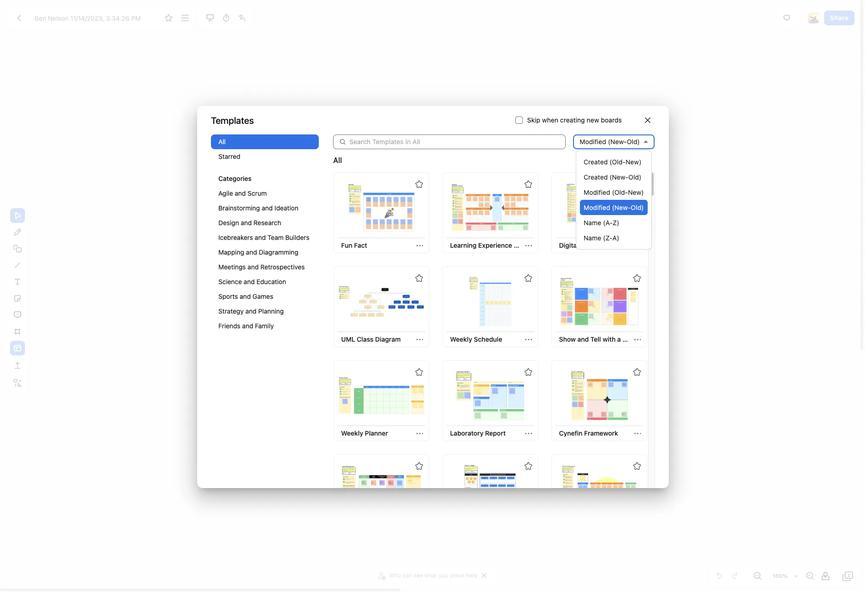 Task type: describe. For each thing, give the bounding box(es) containing it.
digital marketing canvas
[[559, 241, 635, 249]]

more options for fun fact image
[[416, 242, 423, 249]]

new
[[587, 116, 599, 124]]

more options for weekly schedule image
[[525, 336, 532, 343]]

research
[[254, 219, 281, 227]]

learning experience canvas
[[450, 241, 536, 249]]

education
[[256, 278, 286, 286]]

templates
[[211, 115, 254, 126]]

modified (new-old) for modified (new-old) popup button
[[580, 138, 640, 146]]

fun fact
[[341, 241, 367, 249]]

and for diagramming
[[246, 248, 257, 256]]

star this whiteboard image for laboratory report
[[524, 369, 532, 376]]

laboratory report
[[450, 429, 506, 437]]

thumbnail for weekly planner image
[[338, 370, 424, 421]]

zoom in image
[[804, 571, 815, 582]]

agile and scrum
[[218, 189, 267, 197]]

skip when creating new boards
[[527, 116, 622, 124]]

sports and games
[[218, 293, 273, 300]]

boards
[[601, 116, 622, 124]]

and for games
[[240, 293, 251, 300]]

star this whiteboard image inside card for template asset management 'element'
[[416, 463, 423, 470]]

design and research
[[218, 219, 281, 227]]

digital marketing canvas button
[[555, 238, 635, 253]]

sports
[[218, 293, 238, 300]]

star this whiteboard image for weekly planner
[[416, 369, 423, 376]]

%
[[782, 573, 788, 579]]

and for research
[[241, 219, 252, 227]]

thumbnail for sentence maker image
[[447, 464, 533, 515]]

mapping
[[218, 248, 244, 256]]

more options for weekly planner image
[[416, 430, 423, 437]]

(old- for created
[[610, 158, 626, 166]]

builders
[[285, 234, 309, 241]]

card for template learning experience canvas element
[[442, 172, 538, 253]]

old) for created (new-old) "option"
[[628, 173, 641, 181]]

weekly for weekly schedule
[[450, 335, 472, 343]]

show and tell with a twist
[[559, 335, 639, 343]]

name for name (a-z)
[[584, 219, 601, 227]]

star this whiteboard image inside card for template show and tell with a twist element
[[633, 275, 641, 282]]

more options for learning experience canvas image
[[525, 242, 532, 249]]

planning
[[258, 307, 284, 315]]

star this whiteboard image inside card for template uml class diagram 'element'
[[416, 275, 423, 282]]

(new- for modified (new-old) option at the right of page
[[612, 204, 631, 211]]

planner
[[365, 429, 388, 437]]

card for template digital marketing canvas element
[[551, 172, 647, 253]]

uml
[[341, 335, 355, 343]]

card for template show and tell with a twist element
[[551, 266, 647, 347]]

more options image
[[179, 12, 191, 23]]

brainstorming and ideation
[[218, 204, 298, 212]]

a
[[617, 335, 621, 343]]

weekly schedule
[[450, 335, 502, 343]]

star this whiteboard image inside card for template learning experience canvas 'element'
[[524, 181, 532, 188]]

diagram
[[375, 335, 401, 343]]

experience
[[478, 241, 512, 249]]

card for template weekly schedule element
[[442, 266, 538, 347]]

canvas for learning experience canvas
[[514, 241, 536, 249]]

here
[[466, 572, 477, 579]]

card for template sentence maker element
[[442, 454, 538, 536]]

meetings
[[218, 263, 246, 271]]

cynefin framework
[[559, 429, 618, 437]]

who can see what you share here
[[389, 572, 477, 579]]

fun fact button
[[337, 238, 371, 253]]

star this whiteboard image inside card for template digital marketing canvas element
[[633, 181, 641, 188]]

card for template uml class diagram element
[[333, 266, 429, 347]]

games
[[253, 293, 273, 300]]

100 %
[[773, 573, 788, 579]]

thumbnail for show and tell with a twist image
[[556, 276, 642, 327]]

card for template fun fact element
[[333, 172, 429, 253]]

what
[[424, 572, 437, 579]]

100
[[773, 573, 782, 579]]

modified (new-old) for modified (new-old) option at the right of page
[[584, 204, 644, 211]]

tell
[[590, 335, 601, 343]]

modified (new-old) option
[[580, 200, 648, 215]]

templates image
[[12, 343, 23, 354]]

z)
[[613, 219, 619, 227]]

science
[[218, 278, 242, 286]]

agile
[[218, 189, 233, 197]]

Search Templates in All text field
[[349, 135, 566, 149]]

card for template cynefin framework element
[[551, 360, 647, 441]]

who can see what you share here button
[[376, 569, 479, 583]]

share
[[450, 572, 464, 579]]

weekly planner button
[[337, 426, 392, 441]]

report
[[485, 429, 506, 437]]

fact
[[354, 241, 367, 249]]

team
[[268, 234, 284, 241]]

modified for modified (new-old) option at the right of page
[[584, 204, 610, 211]]

creating
[[560, 116, 585, 124]]

and for education
[[244, 278, 255, 286]]

thumbnail for asset management image
[[338, 464, 424, 515]]

when
[[542, 116, 558, 124]]

ideation
[[274, 204, 298, 212]]

created (new-old)
[[584, 173, 641, 181]]

uml class diagram
[[341, 335, 401, 343]]

schedule
[[474, 335, 502, 343]]

icebreakers
[[218, 234, 253, 241]]



Task type: vqa. For each thing, say whether or not it's contained in the screenshot.
Games
yes



Task type: locate. For each thing, give the bounding box(es) containing it.
new) up created (new-old) "option"
[[626, 158, 641, 166]]

zoom out image
[[752, 571, 763, 582]]

thumbnail for me-we-us retrospective image
[[556, 464, 642, 515]]

1 vertical spatial old)
[[628, 173, 641, 181]]

0 horizontal spatial weekly
[[341, 429, 363, 437]]

all status
[[333, 155, 342, 166]]

canvas inside button
[[612, 241, 635, 249]]

more tools image
[[12, 378, 23, 389]]

0 vertical spatial weekly
[[450, 335, 472, 343]]

and for ideation
[[262, 204, 273, 212]]

1 vertical spatial new)
[[628, 188, 644, 196]]

canvas inside button
[[514, 241, 536, 249]]

framework
[[584, 429, 618, 437]]

modified (old-new)
[[584, 188, 644, 196]]

list box containing created (old-new)
[[576, 150, 652, 250]]

and for tell
[[577, 335, 589, 343]]

2 created from the top
[[584, 173, 608, 181]]

name left (z-
[[584, 234, 601, 242]]

(a-
[[603, 219, 613, 227]]

0 vertical spatial name
[[584, 219, 601, 227]]

(new- inside option
[[612, 204, 631, 211]]

skip
[[527, 116, 540, 124]]

created (old-new) option
[[580, 154, 648, 170]]

2 vertical spatial modified
[[584, 204, 610, 211]]

name for name (z-a)
[[584, 234, 601, 242]]

new) inside option
[[628, 188, 644, 196]]

(new- for modified (new-old) popup button
[[608, 138, 627, 146]]

timer image
[[221, 12, 232, 23]]

more options for uml class diagram image
[[416, 336, 423, 343]]

star this whiteboard image
[[524, 181, 532, 188], [416, 275, 423, 282], [524, 275, 532, 282], [633, 275, 641, 282], [633, 369, 641, 376], [416, 463, 423, 470], [524, 463, 532, 470], [633, 463, 641, 470]]

0 vertical spatial modified
[[580, 138, 606, 146]]

all element
[[332, 171, 648, 594]]

weekly schedule button
[[446, 332, 506, 347]]

can
[[403, 572, 412, 579]]

created
[[584, 158, 608, 166], [584, 173, 608, 181]]

friends
[[218, 322, 240, 330]]

(old- inside option
[[610, 158, 626, 166]]

0 vertical spatial all
[[218, 138, 226, 146]]

old) up created (old-new) option
[[627, 138, 640, 146]]

old) for modified (new-old) popup button
[[627, 138, 640, 146]]

star this whiteboard image inside card for template fun fact element
[[416, 181, 423, 188]]

and
[[235, 189, 246, 197], [262, 204, 273, 212], [241, 219, 252, 227], [255, 234, 266, 241], [246, 248, 257, 256], [248, 263, 259, 271], [244, 278, 255, 286], [240, 293, 251, 300], [245, 307, 256, 315], [242, 322, 253, 330], [577, 335, 589, 343]]

1 vertical spatial weekly
[[341, 429, 363, 437]]

0 horizontal spatial canvas
[[514, 241, 536, 249]]

science and education
[[218, 278, 286, 286]]

0 vertical spatial (old-
[[610, 158, 626, 166]]

and for planning
[[245, 307, 256, 315]]

cynefin framework button
[[555, 426, 622, 441]]

icebreakers and team builders
[[218, 234, 309, 241]]

old) inside popup button
[[627, 138, 640, 146]]

weekly for weekly planner
[[341, 429, 363, 437]]

name (z-a)
[[584, 234, 619, 242]]

Document name text field
[[28, 11, 160, 25]]

weekly
[[450, 335, 472, 343], [341, 429, 363, 437]]

weekly planner
[[341, 429, 388, 437]]

comment panel image
[[781, 12, 792, 23]]

all inside categories element
[[218, 138, 226, 146]]

modified inside popup button
[[580, 138, 606, 146]]

1 vertical spatial (old-
[[612, 188, 628, 196]]

(old- for modified
[[612, 188, 628, 196]]

canvas
[[514, 241, 536, 249], [612, 241, 635, 249]]

and down strategy and planning at the bottom
[[242, 322, 253, 330]]

(new- inside popup button
[[608, 138, 627, 146]]

twist
[[623, 335, 639, 343]]

old) for modified (new-old) option at the right of page
[[631, 204, 644, 211]]

and for family
[[242, 322, 253, 330]]

modified inside option
[[584, 204, 610, 211]]

1 vertical spatial modified (new-old)
[[584, 204, 644, 211]]

and up mapping and diagramming
[[255, 234, 266, 241]]

created up created (new-old)
[[584, 158, 608, 166]]

retrospectives
[[260, 263, 305, 271]]

name left (a-
[[584, 219, 601, 227]]

design
[[218, 219, 239, 227]]

canvas right experience on the right top of page
[[514, 241, 536, 249]]

mapping and diagramming
[[218, 248, 298, 256]]

and inside button
[[577, 335, 589, 343]]

2 canvas from the left
[[612, 241, 635, 249]]

created down the created (old-new)
[[584, 173, 608, 181]]

laboratory report button
[[446, 426, 509, 441]]

family
[[255, 322, 274, 330]]

more options for laboratory report image
[[525, 430, 532, 437]]

friends and family
[[218, 322, 274, 330]]

digital
[[559, 241, 578, 249]]

modified up the name (a-z)
[[584, 204, 610, 211]]

modified (new-old) inside option
[[584, 204, 644, 211]]

and down brainstorming
[[241, 219, 252, 227]]

weekly left 'schedule'
[[450, 335, 472, 343]]

and for scrum
[[235, 189, 246, 197]]

card for template asset management element
[[333, 454, 429, 536]]

categories element
[[211, 135, 319, 343]]

star this whiteboard image inside card for template cynefin framework element
[[633, 369, 641, 376]]

old) inside option
[[631, 204, 644, 211]]

modified
[[580, 138, 606, 146], [584, 188, 610, 196], [584, 204, 610, 211]]

old) inside "option"
[[628, 173, 641, 181]]

1 horizontal spatial canvas
[[612, 241, 635, 249]]

0 vertical spatial modified (new-old)
[[580, 138, 640, 146]]

and for team
[[255, 234, 266, 241]]

with
[[603, 335, 616, 343]]

card for template laboratory report element
[[442, 360, 538, 441]]

(z-
[[603, 234, 612, 242]]

thumbnail for weekly schedule image
[[447, 276, 533, 327]]

star this whiteboard image for fun fact
[[416, 181, 423, 188]]

and left tell
[[577, 335, 589, 343]]

weekly left planner
[[341, 429, 363, 437]]

0 horizontal spatial all
[[218, 138, 226, 146]]

show
[[559, 335, 576, 343]]

present image
[[204, 12, 215, 23]]

thumbnail for learning experience canvas image
[[447, 182, 533, 232]]

thumbnail for cynefin framework image
[[556, 370, 642, 421]]

(old-
[[610, 158, 626, 166], [612, 188, 628, 196]]

categories
[[218, 175, 252, 182]]

1 created from the top
[[584, 158, 608, 166]]

all
[[218, 138, 226, 146], [333, 156, 342, 164]]

(old- down created (new-old) "option"
[[612, 188, 628, 196]]

modified for modified (old-new) option on the right top of page
[[584, 188, 610, 196]]

show and tell with a twist button
[[555, 332, 639, 347]]

(old- up created (new-old) "option"
[[610, 158, 626, 166]]

(new- inside "option"
[[610, 173, 628, 181]]

created inside option
[[584, 158, 608, 166]]

2 name from the top
[[584, 234, 601, 242]]

new) for modified (old-new)
[[628, 188, 644, 196]]

name (a-z) option
[[580, 215, 648, 230]]

thumbnail for laboratory report image
[[447, 370, 533, 421]]

old) down modified (old-new)
[[631, 204, 644, 211]]

and right agile
[[235, 189, 246, 197]]

and up science and education
[[248, 263, 259, 271]]

0 vertical spatial new)
[[626, 158, 641, 166]]

created for created (new-old)
[[584, 173, 608, 181]]

upload pdfs and images image
[[12, 360, 23, 371]]

1 horizontal spatial weekly
[[450, 335, 472, 343]]

modified down new
[[580, 138, 606, 146]]

modified for modified (new-old) popup button
[[580, 138, 606, 146]]

1 vertical spatial modified
[[584, 188, 610, 196]]

name (z-a) option
[[580, 230, 648, 246]]

see
[[414, 572, 423, 579]]

star this whiteboard image inside card for template me-we-us retrospective element
[[633, 463, 641, 470]]

1 horizontal spatial all
[[333, 156, 342, 164]]

created for created (old-new)
[[584, 158, 608, 166]]

cynefin
[[559, 429, 582, 437]]

0 vertical spatial created
[[584, 158, 608, 166]]

new)
[[626, 158, 641, 166], [628, 188, 644, 196]]

2 vertical spatial old)
[[631, 204, 644, 211]]

laser image
[[237, 12, 248, 23]]

(new- down created (old-new) option
[[610, 173, 628, 181]]

who
[[389, 572, 401, 579]]

class
[[357, 335, 373, 343]]

1 name from the top
[[584, 219, 601, 227]]

1 vertical spatial created
[[584, 173, 608, 181]]

strategy
[[218, 307, 244, 315]]

scrum
[[248, 189, 267, 197]]

learning experience canvas button
[[446, 238, 536, 253]]

(new- up z)
[[612, 204, 631, 211]]

share
[[830, 14, 849, 22]]

meetings and retrospectives
[[218, 263, 305, 271]]

modified (new-old) down modified (old-new) option on the right top of page
[[584, 204, 644, 211]]

dashboard image
[[13, 12, 24, 23]]

modified (old-new) option
[[580, 185, 648, 200]]

1 vertical spatial all
[[333, 156, 342, 164]]

and up strategy and planning at the bottom
[[240, 293, 251, 300]]

uml class diagram button
[[337, 332, 404, 347]]

(new- for created (new-old) "option"
[[610, 173, 628, 181]]

created inside "option"
[[584, 173, 608, 181]]

new) down created (new-old) "option"
[[628, 188, 644, 196]]

modified (new-old) inside popup button
[[580, 138, 640, 146]]

created (old-new)
[[584, 158, 641, 166]]

thumbnail for uml class diagram image
[[338, 276, 424, 327]]

modified down created (new-old)
[[584, 188, 610, 196]]

and up meetings and retrospectives
[[246, 248, 257, 256]]

list box
[[576, 150, 652, 250]]

modified (new-old)
[[580, 138, 640, 146], [584, 204, 644, 211]]

0 vertical spatial (new-
[[608, 138, 627, 146]]

a)
[[612, 234, 619, 242]]

diagramming
[[259, 248, 298, 256]]

thumbnail for fun fact image
[[338, 182, 424, 232]]

1 canvas from the left
[[514, 241, 536, 249]]

name
[[584, 219, 601, 227], [584, 234, 601, 242]]

and up friends and family
[[245, 307, 256, 315]]

star this whiteboard image inside card for template sentence maker element
[[524, 463, 532, 470]]

1 vertical spatial name
[[584, 234, 601, 242]]

card for template weekly planner element
[[333, 360, 429, 441]]

new) for created (old-new)
[[626, 158, 641, 166]]

brainstorming
[[218, 204, 260, 212]]

card for template me-we-us retrospective element
[[551, 454, 647, 536]]

marketing
[[580, 241, 611, 249]]

new) inside option
[[626, 158, 641, 166]]

2 vertical spatial (new-
[[612, 204, 631, 211]]

thumbnail for digital marketing canvas image
[[556, 182, 642, 232]]

pages image
[[843, 571, 854, 582]]

canvas for digital marketing canvas
[[612, 241, 635, 249]]

0 vertical spatial old)
[[627, 138, 640, 146]]

and up research
[[262, 204, 273, 212]]

learning
[[450, 241, 477, 249]]

modified (new-old) button
[[573, 127, 655, 157]]

1 vertical spatial (new-
[[610, 173, 628, 181]]

and for retrospectives
[[248, 263, 259, 271]]

name (a-z)
[[584, 219, 619, 227]]

laboratory
[[450, 429, 483, 437]]

(new-
[[608, 138, 627, 146], [610, 173, 628, 181], [612, 204, 631, 211]]

share button
[[824, 11, 855, 25]]

star this whiteboard image inside "card for template laboratory report" element
[[524, 369, 532, 376]]

modified inside option
[[584, 188, 610, 196]]

star this whiteboard image
[[163, 12, 174, 23], [416, 181, 423, 188], [633, 181, 641, 188], [416, 369, 423, 376], [524, 369, 532, 376]]

strategy and planning
[[218, 307, 284, 315]]

starred
[[218, 152, 240, 160]]

(new- up created (old-new) option
[[608, 138, 627, 146]]

more options for cynefin framework image
[[634, 430, 641, 437]]

modified (new-old) up the created (old-new)
[[580, 138, 640, 146]]

old) down created (old-new) option
[[628, 173, 641, 181]]

canvas down z)
[[612, 241, 635, 249]]

more options for show and tell with a twist image
[[634, 336, 641, 343]]

and up sports and games
[[244, 278, 255, 286]]

created (new-old) option
[[580, 170, 648, 185]]

(old- inside option
[[612, 188, 628, 196]]

you
[[439, 572, 448, 579]]



